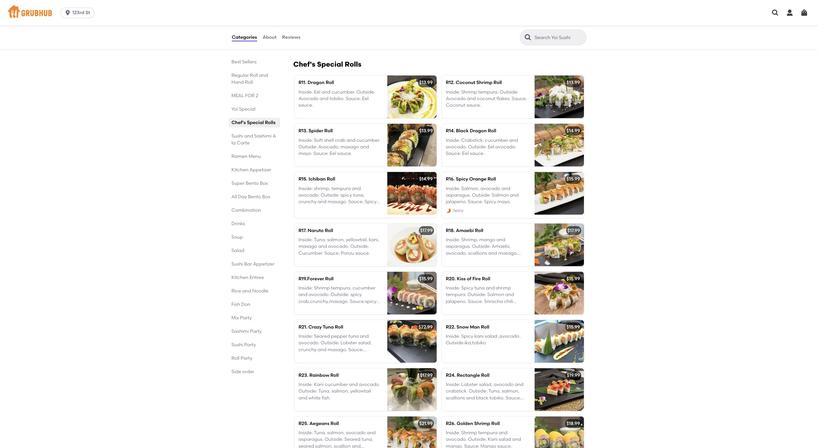 Task type: locate. For each thing, give the bounding box(es) containing it.
1 vertical spatial special
[[239, 107, 255, 112]]

1 crunchy from the top
[[299, 199, 317, 205]]

r15. ichiban roll image
[[387, 172, 437, 215]]

avocado up plum
[[494, 382, 514, 388]]

masago. up the eel
[[328, 199, 347, 205]]

appetizer up entree
[[253, 262, 275, 267]]

crunchy down r21. on the left bottom of the page
[[299, 347, 317, 353]]

tobiko.
[[330, 96, 345, 102], [489, 396, 505, 401]]

inside: inside inside: tuna, salmon, avocado and asparagus. outside: seared tuna, seared salmon, scallion a
[[299, 431, 313, 436]]

sauce up rainbow at the bottom left of page
[[316, 354, 330, 360]]

1 horizontal spatial svg image
[[800, 9, 808, 17]]

categories button
[[231, 26, 257, 49]]

shrimp down r19.forever roll
[[314, 286, 330, 291]]

chef's down yoi at top
[[231, 120, 246, 126]]

asparagus. up seared
[[299, 437, 324, 443]]

inside: inside inside: soft shell crab and cucumber. outside: avocado, masago and mayo. sauce: eel sauce.
[[299, 138, 313, 143]]

and inside inside: tuna, salmon, yellowtail, kani, masago and avocado. outside: cucumber. sauce: ponzu sauce.
[[318, 244, 327, 250]]

masago. inside inside: shrimp, mango and asparagus. outside: amaebi, avocado, scallions and masago. sauce: plum sauce.
[[498, 251, 518, 256]]

masago inside inside: tuna, salmon, yellowtail, kani, masago and avocado. outside: cucumber. sauce: ponzu sauce.
[[299, 244, 317, 250]]

kitchen for kitchen appetizer
[[231, 167, 248, 173]]

inside: down r22.
[[446, 334, 460, 340]]

masago. for amaebi,
[[498, 251, 518, 256]]

asparagus. inside inside: tuna, salmon, avocado and asparagus. outside: seared tuna, seared salmon, scallion a
[[299, 437, 324, 443]]

wasabi up r23. on the bottom of page
[[299, 354, 315, 360]]

salad
[[485, 334, 497, 340], [499, 437, 511, 443]]

masago up cucumber.
[[299, 244, 317, 250]]

inside: down the r15.
[[299, 186, 313, 192]]

0 horizontal spatial tuna
[[348, 334, 359, 340]]

inside: for r17.
[[299, 237, 313, 243]]

kani inside inside: shrimp tempura and avocado. outside: kani salad and mango. sauce: mango sauce.
[[488, 437, 498, 443]]

0 horizontal spatial tempura
[[331, 186, 351, 192]]

tempura inside inside: shrimp tempura and avocado. outside: kani salad and mango. sauce: mango sauce.
[[478, 431, 498, 436]]

salmon, inside the inside: kani cucumber and avocado. outside: tuna, salmon, yellowtail and white fish.
[[332, 389, 349, 395]]

avocado
[[299, 96, 319, 102], [446, 96, 466, 102]]

inside: tuna, salmon, yellowtail, kani, masago and avocado. outside: cucumber. sauce: ponzu sauce.
[[299, 237, 379, 256]]

0 vertical spatial special
[[317, 60, 343, 69]]

a
[[273, 133, 276, 139]]

inside: seared pepper tuna and avocado. outside: lobster salad, crunchy and masago. sauce: wasabi sauce and mango sauce.
[[299, 334, 373, 360]]

served
[[318, 31, 333, 37]]

shrimp inside inside: shrimp tempura. outside: avocado and coconut flakes. sauce: coconut sauce.
[[461, 89, 477, 95]]

1 vertical spatial coconut
[[446, 103, 465, 108]]

flakes.
[[497, 96, 511, 102]]

r23. rainbow roll image
[[387, 369, 437, 412]]

1 vertical spatial mango
[[341, 354, 357, 360]]

sauce: inside inside: salmon, avocado and asparagus. outside: salmon and jalapeno. sauce: spicy mayo.
[[468, 199, 483, 205]]

inside: for r13.
[[299, 138, 313, 143]]

coconut inside inside: shrimp tempura. outside: avocado and coconut flakes. sauce: coconut sauce.
[[446, 103, 465, 108]]

tempura. up coconut on the right top
[[478, 89, 499, 95]]

1 horizontal spatial dragon
[[470, 128, 487, 134]]

inside: inside inside: eel and cucumber. outside: avocado and tobiko. sauce: eel sauce.
[[299, 89, 313, 95]]

2 avocado from the left
[[446, 96, 466, 102]]

0 horizontal spatial svg image
[[64, 10, 71, 16]]

tempura,
[[331, 286, 351, 291]]

reviews
[[282, 34, 300, 40]]

tempura. inside inside: shrimp tempura. outside: avocado and coconut flakes. sauce: coconut sauce.
[[478, 89, 499, 95]]

box down "super bento box"
[[262, 194, 270, 200]]

r15. ichiban roll
[[299, 177, 335, 182]]

asparagus.
[[446, 193, 471, 198], [446, 244, 471, 250], [299, 437, 324, 443]]

inside: down "r11."
[[299, 89, 313, 95]]

inside: down r17.
[[299, 237, 313, 243]]

2 vertical spatial cucumber
[[325, 382, 348, 388]]

1 vertical spatial tuna,
[[362, 437, 373, 443]]

1 horizontal spatial sashimi
[[254, 133, 272, 139]]

1 horizontal spatial tempura.
[[478, 89, 499, 95]]

, down watering
[[320, 24, 321, 30]]

inside: inside inside: shrimp, tempura and avocado. outside: spicy tuna, crunchy and masago. sauce: spicy mayo and eel sauce.
[[299, 186, 313, 192]]

0 vertical spatial tempura
[[331, 186, 351, 192]]

kani
[[474, 334, 484, 340]]

3 sushi from the top
[[231, 343, 243, 348]]

0 vertical spatial mayo.
[[299, 151, 312, 157]]

coconut down the r12. at the top of page
[[446, 103, 465, 108]]

1 vertical spatial sashimi
[[231, 329, 249, 335]]

1 horizontal spatial avocado
[[446, 96, 466, 102]]

jalapeno. down kiss
[[446, 299, 467, 305]]

masago. down amaebi, at bottom
[[498, 251, 518, 256]]

party for mix party
[[240, 316, 252, 321]]

spicy inside inside: shrimp, tempura and avocado. outside: spicy tuna, crunchy and masago. sauce: spicy mayo and eel sauce.
[[365, 199, 377, 205]]

shrimp down r12. coconut shrimp roll
[[461, 89, 477, 95]]

svg image
[[771, 9, 779, 17], [786, 9, 794, 17]]

r18. amaebi roll image
[[535, 224, 584, 267]]

1 horizontal spatial cucumber.
[[357, 138, 380, 143]]

sauce: inside inside: shrimp tempura. outside: avocado and coconut flakes. sauce: coconut sauce.
[[512, 96, 527, 102]]

2 crunchy from the top
[[299, 347, 317, 353]]

0 horizontal spatial cucumber.
[[332, 89, 355, 95]]

reviews button
[[282, 26, 301, 49]]

1 horizontal spatial svg image
[[786, 9, 794, 17]]

lobster down 'rectangle'
[[461, 382, 478, 388]]

seared up scallion
[[344, 437, 360, 443]]

avocado.
[[446, 144, 467, 150], [495, 144, 516, 150], [299, 193, 320, 198], [328, 244, 349, 250], [309, 292, 330, 298], [299, 341, 320, 346], [359, 382, 380, 388], [446, 437, 467, 443]]

rolls up a
[[265, 120, 276, 126]]

inside: inside inside: shrimp tempura and avocado. outside: kani salad and mango. sauce: mango sauce.
[[446, 431, 460, 436]]

0 horizontal spatial cucumber
[[325, 382, 348, 388]]

inside: inside the inside: shrimp tempura, cucumber and avocado. outside: spicy crab,crunchy,masago. sauce:spicy mayo,eel sauce
[[299, 286, 313, 291]]

1 jalapeno. from the top
[[446, 199, 467, 205]]

sauce. inside the inside: crabstick, cucumber and avocado. outside: eel avocado. sauce: eel sauce.
[[470, 151, 484, 157]]

0 horizontal spatial masago
[[299, 244, 317, 250]]

r24. rectangle roll image
[[535, 369, 584, 412]]

asparagus. for salmon,
[[446, 193, 471, 198]]

scallions up plum on the bottom of page
[[468, 251, 487, 256]]

0 horizontal spatial wasabi
[[299, 354, 315, 360]]

outside: inside inside: shrimp, mango and asparagus. outside: amaebi, avocado, scallions and masago. sauce: plum sauce.
[[472, 244, 491, 250]]

sushi up roll party
[[231, 343, 243, 348]]

inside: for r19.forever
[[299, 286, 313, 291]]

inside: down r26.
[[446, 431, 460, 436]]

inside: for r20.
[[446, 286, 460, 291]]

shrimp up coconut on the right top
[[476, 80, 492, 86]]

0 vertical spatial salmon
[[492, 193, 509, 198]]

inside: down r18.
[[446, 237, 460, 243]]

inside: lobster salad, avocado and crabstick. outside: tuna, salmon, scallions and black tobiko. sauce: wasabi sauce and plum sauce.
[[446, 382, 524, 408]]

$15.99 for $15.99
[[567, 276, 580, 282]]

tempura right shrimp,
[[331, 186, 351, 192]]

r20. kiss of fire roll image
[[535, 272, 584, 315]]

special up "r11. dragon roll"
[[317, 60, 343, 69]]

salmon inside inside: salmon, avocado and asparagus. outside: salmon and jalapeno. sauce: spicy mayo.
[[492, 193, 509, 198]]

wasabi inside inside: seared pepper tuna and avocado. outside: lobster salad, crunchy and masago. sauce: wasabi sauce and mango sauce.
[[299, 354, 315, 360]]

dragon right "r11."
[[308, 80, 325, 86]]

inside: for r24.
[[446, 382, 460, 388]]

mango up amaebi, at bottom
[[479, 237, 495, 243]]

cucumber.
[[332, 89, 355, 95], [357, 138, 380, 143]]

shrimp up inside: shrimp tempura and avocado. outside: kani salad and mango. sauce: mango sauce.
[[474, 421, 490, 427]]

tuna down fire
[[474, 286, 485, 291]]

cucumber inside the inside: crabstick, cucumber and avocado. outside: eel avocado. sauce: eel sauce.
[[485, 138, 508, 143]]

r21. crazy tuna roll image
[[387, 321, 437, 363]]

inside: shrimp, mango and asparagus. outside: amaebi, avocado, scallions and masago. sauce: plum sauce.
[[446, 237, 518, 263]]

1 horizontal spatial cucumber
[[353, 286, 376, 291]]

sushi bar appetizer
[[231, 262, 275, 267]]

inside: spicy kani salad ,avocado . outside:ika,tobiko
[[446, 334, 522, 346]]

0 vertical spatial kitchen
[[231, 167, 248, 173]]

dragon
[[308, 80, 325, 86], [470, 128, 487, 134]]

inside: crabstick, cucumber and avocado. outside: eel avocado. sauce: eel sauce.
[[446, 138, 518, 157]]

fire
[[472, 276, 481, 282]]

0 vertical spatial masago
[[341, 144, 359, 150]]

inside: inside inside: seared pepper tuna and avocado. outside: lobster salad, crunchy and masago. sauce: wasabi sauce and mango sauce.
[[299, 334, 313, 340]]

1 vertical spatial jalapeno.
[[446, 299, 467, 305]]

tempura for kani
[[478, 431, 498, 436]]

spicy
[[340, 193, 352, 198], [350, 292, 362, 298]]

kani up mango
[[488, 437, 498, 443]]

1 horizontal spatial salad,
[[479, 382, 493, 388]]

shrimp for inside: shrimp tempura and avocado. outside: kani salad and mango. sauce: mango sauce.
[[461, 431, 477, 436]]

0 vertical spatial tuna,
[[353, 193, 365, 198]]

salmon, inside inside: tuna, salmon, yellowtail, kani, masago and avocado. outside: cucumber. sauce: ponzu sauce.
[[327, 237, 345, 243]]

1 horizontal spatial tobiko.
[[489, 396, 505, 401]]

avocado. inside inside: shrimp tempura and avocado. outside: kani salad and mango. sauce: mango sauce.
[[446, 437, 467, 443]]

avocado up scallion
[[346, 431, 366, 436]]

cucumber for r23. rainbow roll
[[325, 382, 348, 388]]

masago. inside inside: shrimp, tempura and avocado. outside: spicy tuna, crunchy and masago. sauce: spicy mayo and eel sauce.
[[328, 199, 347, 205]]

svg image
[[800, 9, 808, 17], [64, 10, 71, 16]]

r20.
[[446, 276, 456, 282]]

cucumber. down "r11. dragon roll"
[[332, 89, 355, 95]]

mango.
[[446, 444, 463, 449]]

coconut right the r12. at the top of page
[[456, 80, 475, 86]]

1 vertical spatial cucumber
[[353, 286, 376, 291]]

inside: down "r20."
[[446, 286, 460, 291]]

shrimp inside inside: shrimp tempura and avocado. outside: kani salad and mango. sauce: mango sauce.
[[461, 431, 477, 436]]

kitchen up rice
[[231, 275, 248, 281]]

inside: down r14.
[[446, 138, 460, 143]]

0 horizontal spatial chef's special rolls
[[231, 120, 276, 126]]

0 vertical spatial salad
[[485, 334, 497, 340]]

0 horizontal spatial tobiko.
[[330, 96, 345, 102]]

outside: inside inside: soft shell crab and cucumber. outside: avocado, masago and mayo. sauce: eel sauce.
[[299, 144, 317, 150]]

1 avocado from the left
[[299, 96, 319, 102]]

shrimp,
[[314, 186, 330, 192]]

1 vertical spatial masago
[[299, 244, 317, 250]]

0 vertical spatial sashimi
[[254, 133, 272, 139]]

rolls down chef
[[345, 60, 361, 69]]

0 vertical spatial salad,
[[358, 341, 372, 346]]

tempura
[[331, 186, 351, 192], [478, 431, 498, 436]]

wasabi down the crabstick.
[[446, 402, 463, 408]]

1 vertical spatial kitchen
[[231, 275, 248, 281]]

cucumber up the fish.
[[325, 382, 348, 388]]

party up order
[[241, 356, 252, 362]]

tuna, inside inside: tuna, salmon, avocado and asparagus. outside: seared tuna, seared salmon, scallion a
[[362, 437, 373, 443]]

inside: inside the inside: spicy tuna and shrimp tempura. outside: salmon and jalapeno. sauce: sriracha chili sauce.
[[446, 286, 460, 291]]

seared down the r21. crazy tuna roll
[[314, 334, 330, 340]]

inside: eel and cucumber. outside: avocado and tobiko. sauce: eel sauce.
[[299, 89, 375, 108]]

1 vertical spatial crunchy
[[299, 347, 317, 353]]

0 horizontal spatial kani
[[314, 382, 324, 388]]

tuna, up plum
[[488, 389, 501, 395]]

r13. spider roll
[[299, 128, 333, 134]]

0 vertical spatial scallions
[[468, 251, 487, 256]]

0 vertical spatial crunchy
[[299, 199, 317, 205]]

123rd st button
[[60, 8, 97, 18]]

appetizer down 'menu'
[[250, 167, 271, 173]]

inside: inside inside: shrimp tempura. outside: avocado and coconut flakes. sauce: coconut sauce.
[[446, 89, 460, 95]]

mayo
[[299, 206, 311, 212]]

lobster down the pepper
[[340, 341, 357, 346]]

0 horizontal spatial mango
[[341, 354, 357, 360]]

sushi for sushi bar appetizer
[[231, 262, 243, 267]]

r12. coconut shrimp roll
[[446, 80, 502, 86]]

cucumber inside the inside: kani cucumber and avocado. outside: tuna, salmon, yellowtail and white fish.
[[325, 382, 348, 388]]

tempura inside inside: shrimp, tempura and avocado. outside: spicy tuna, crunchy and masago. sauce: spicy mayo and eel sauce.
[[331, 186, 351, 192]]

1 horizontal spatial mayo.
[[497, 199, 511, 205]]

$15.99 for $22.99
[[567, 325, 580, 330]]

meal
[[231, 93, 244, 99]]

sushi for sushi and sashimi a la carte
[[231, 133, 243, 139]]

r16. spicy orange roll image
[[535, 172, 584, 215]]

r26. golden shrimp roll
[[446, 421, 500, 427]]

0 horizontal spatial $14.99
[[419, 177, 433, 182]]

inside: shrimp tempura and avocado. outside: kani salad and mango. sauce: mango sauce.
[[446, 431, 521, 449]]

1 horizontal spatial mango
[[479, 237, 495, 243]]

asparagus. up avocado,
[[446, 244, 471, 250]]

$17.99 for inside: tuna, salmon, yellowtail, kani, masago and avocado. outside: cucumber. sauce: ponzu sauce.
[[420, 228, 433, 234]]

crunchy up the mayo
[[299, 199, 317, 205]]

crab,crunchy,masago.
[[299, 299, 349, 305]]

1 horizontal spatial wasabi
[[446, 402, 463, 408]]

1 kitchen from the top
[[231, 167, 248, 173]]

tuna, down aegeans
[[314, 431, 326, 436]]

2 vertical spatial masago.
[[328, 347, 347, 353]]

1 vertical spatial rolls
[[265, 120, 276, 126]]

avocado down "r11."
[[299, 96, 319, 102]]

0 vertical spatial wasabi
[[299, 354, 315, 360]]

outside: inside inside: shrimp, tempura and avocado. outside: spicy tuna, crunchy and masago. sauce: spicy mayo and eel sauce.
[[321, 193, 339, 198]]

sauce down oranges
[[299, 38, 312, 43]]

sauce: inside the inside: spicy tuna and shrimp tempura. outside: salmon and jalapeno. sauce: sriracha chili sauce.
[[468, 299, 483, 305]]

inside: down r25.
[[299, 431, 313, 436]]

tempura. inside the inside: spicy tuna and shrimp tempura. outside: salmon and jalapeno. sauce: sriracha chili sauce.
[[446, 292, 466, 298]]

yoi special
[[231, 107, 255, 112]]

cucumber right crabstick,
[[485, 138, 508, 143]]

salad,
[[358, 341, 372, 346], [479, 382, 493, 388]]

0 horizontal spatial salad
[[485, 334, 497, 340]]

$13.99
[[419, 80, 433, 86], [567, 80, 580, 86], [419, 128, 433, 134]]

0 vertical spatial masago.
[[328, 199, 347, 205]]

0 horizontal spatial lobster
[[340, 341, 357, 346]]

scallions down the crabstick.
[[446, 396, 465, 401]]

inside: up the crabstick.
[[446, 382, 460, 388]]

1 horizontal spatial scallions
[[468, 251, 487, 256]]

crab
[[335, 138, 345, 143]]

salmon,
[[327, 237, 345, 243], [332, 389, 349, 395], [502, 389, 519, 395], [327, 431, 345, 436], [315, 444, 333, 449]]

special right yoi at top
[[239, 107, 255, 112]]

sauce. inside inside: eel and cucumber. outside: avocado and tobiko. sauce: eel sauce.
[[299, 103, 313, 108]]

asparagus. inside inside: shrimp, mango and asparagus. outside: amaebi, avocado, scallions and masago. sauce: plum sauce.
[[446, 244, 471, 250]]

party
[[240, 316, 252, 321], [250, 329, 262, 335], [244, 343, 256, 348], [241, 356, 252, 362]]

asparagus. for shrimp,
[[446, 244, 471, 250]]

0 vertical spatial kani
[[314, 382, 324, 388]]

best sellers
[[231, 59, 257, 65]]

, right 'salmon'
[[379, 18, 381, 23]]

r13.
[[299, 128, 307, 134]]

tuna, up the fish.
[[318, 389, 330, 395]]

$13.99 for inside: shrimp tempura. outside: avocado and coconut flakes. sauce: coconut sauce.
[[419, 80, 433, 86]]

0 vertical spatial lobster
[[340, 341, 357, 346]]

cucumber. right crab at the left top
[[357, 138, 380, 143]]

sauce down crab,crunchy,masago.
[[320, 306, 334, 311]]

1 horizontal spatial salad
[[499, 437, 511, 443]]

scallions inside inside: shrimp, mango and asparagus. outside: amaebi, avocado, scallions and masago. sauce: plum sauce.
[[468, 251, 487, 256]]

$22.99
[[419, 325, 433, 330]]

masago. inside inside: seared pepper tuna and avocado. outside: lobster salad, crunchy and masago. sauce: wasabi sauce and mango sauce.
[[328, 347, 347, 353]]

1 horizontal spatial kani
[[488, 437, 498, 443]]

2 sushi from the top
[[231, 262, 243, 267]]

bento down kitchen appetizer
[[246, 181, 259, 186]]

0 vertical spatial tempura.
[[478, 89, 499, 95]]

tuna, inside inside: tuna, salmon, avocado and asparagus. outside: seared tuna, seared salmon, scallion a
[[314, 431, 326, 436]]

avocado down orange
[[480, 186, 500, 192]]

0 vertical spatial asparagus.
[[446, 193, 471, 198]]

kani down the r23. rainbow roll
[[314, 382, 324, 388]]

seared
[[314, 334, 330, 340], [344, 437, 360, 443]]

ichiban
[[309, 177, 326, 182]]

and inside sushi and sashimi a la carte
[[244, 133, 253, 139]]

1 vertical spatial mayo.
[[497, 199, 511, 205]]

sashimi left a
[[254, 133, 272, 139]]

sauce down black at the right bottom of page
[[464, 402, 477, 408]]

inside: for r15.
[[299, 186, 313, 192]]

1 horizontal spatial rolls
[[345, 60, 361, 69]]

inside: for r21.
[[299, 334, 313, 340]]

1 vertical spatial wasabi
[[446, 402, 463, 408]]

dragon up crabstick,
[[470, 128, 487, 134]]

mayo. inside inside: soft shell crab and cucumber. outside: avocado, masago and mayo. sauce: eel sauce.
[[299, 151, 312, 157]]

coconut
[[456, 80, 475, 86], [446, 103, 465, 108]]

inside: for r14.
[[446, 138, 460, 143]]

mango
[[481, 444, 496, 449]]

sauce. inside the inside: spicy tuna and shrimp tempura. outside: salmon and jalapeno. sauce: sriracha chili sauce.
[[446, 306, 461, 311]]

sushi
[[231, 133, 243, 139], [231, 262, 243, 267], [231, 343, 243, 348]]

kitchen down ramen
[[231, 167, 248, 173]]

r22. snow man roll
[[446, 325, 489, 330]]

1 horizontal spatial $14.99
[[566, 128, 580, 134]]

special up sushi and sashimi a la carte
[[247, 120, 264, 126]]

0 horizontal spatial mayo.
[[299, 151, 312, 157]]

inside: for r22.
[[446, 334, 460, 340]]

mayo,eel
[[299, 306, 319, 311]]

tuna
[[474, 286, 485, 291], [348, 334, 359, 340]]

chef's special rolls
[[293, 60, 361, 69], [231, 120, 276, 126]]

1 vertical spatial lobster
[[461, 382, 478, 388]]

0 horizontal spatial sashimi
[[231, 329, 249, 335]]

1 horizontal spatial chef's
[[293, 60, 315, 69]]

$14.99 for inside: crabstick, cucumber and avocado. outside: eel avocado. sauce: eel sauce.
[[566, 128, 580, 134]]

inside: inside inside: salmon, avocado and asparagus. outside: salmon and jalapeno. sauce: spicy mayo.
[[446, 186, 460, 192]]

1 vertical spatial $14.99
[[419, 177, 433, 182]]

watering
[[315, 18, 335, 23]]

1 vertical spatial salad,
[[479, 382, 493, 388]]

inside: for r26.
[[446, 431, 460, 436]]

party down sashimi party
[[244, 343, 256, 348]]

crabstick,
[[461, 138, 484, 143]]

mayo.
[[299, 151, 312, 157], [497, 199, 511, 205]]

1 sushi from the top
[[231, 133, 243, 139]]

cucumber up sauce:spicy
[[353, 286, 376, 291]]

1 vertical spatial spicy
[[350, 292, 362, 298]]

0 vertical spatial mango
[[479, 237, 495, 243]]

1 vertical spatial scallions
[[446, 396, 465, 401]]

asparagus. down salmon,
[[446, 193, 471, 198]]

1 vertical spatial asparagus.
[[446, 244, 471, 250]]

1 horizontal spatial tuna
[[474, 286, 485, 291]]

1 vertical spatial tempura.
[[446, 292, 466, 298]]

1 horizontal spatial seared
[[344, 437, 360, 443]]

party for sashimi party
[[250, 329, 262, 335]]

lobster
[[340, 341, 357, 346], [461, 382, 478, 388]]

0 vertical spatial chef's
[[293, 60, 315, 69]]

sauce. inside inside: seared pepper tuna and avocado. outside: lobster salad, crunchy and masago. sauce: wasabi sauce and mango sauce.
[[358, 354, 373, 360]]

chef's special rolls up "r11. dragon roll"
[[293, 60, 361, 69]]

2 kitchen from the top
[[231, 275, 248, 281]]

inside: inside inside: shrimp, mango and asparagus. outside: amaebi, avocado, scallions and masago. sauce: plum sauce.
[[446, 237, 460, 243]]

bento right the day
[[248, 194, 261, 200]]

outside: inside inside: shrimp tempura and avocado. outside: kani salad and mango. sauce: mango sauce.
[[468, 437, 487, 443]]

r22.
[[446, 325, 455, 330]]

tuna, inside inside: lobster salad, avocado and crabstick. outside: tuna, salmon, scallions and black tobiko. sauce: wasabi sauce and plum sauce.
[[488, 389, 501, 395]]

inside: down the r12. at the top of page
[[446, 89, 460, 95]]

0 vertical spatial jalapeno.
[[446, 199, 467, 205]]

0 horizontal spatial tempura.
[[446, 292, 466, 298]]

spicy image
[[446, 208, 452, 214]]

sushi left bar
[[231, 262, 243, 267]]

sushi up la
[[231, 133, 243, 139]]

sashimi down mix party
[[231, 329, 249, 335]]

golden
[[457, 421, 473, 427]]

search icon image
[[524, 34, 532, 41]]

cucumber. inside inside: eel and cucumber. outside: avocado and tobiko. sauce: eel sauce.
[[332, 89, 355, 95]]

r19.forever
[[299, 276, 324, 282]]

$17.99 for inside: shrimp, mango and asparagus. outside: amaebi, avocado, scallions and masago. sauce: plum sauce.
[[567, 228, 580, 234]]

salmon, inside inside: lobster salad, avocado and crabstick. outside: tuna, salmon, scallions and black tobiko. sauce: wasabi sauce and plum sauce.
[[502, 389, 519, 395]]

tempura up mango
[[478, 431, 498, 436]]

tempura. down kiss
[[446, 292, 466, 298]]

rice
[[231, 289, 241, 294]]

1 vertical spatial masago.
[[498, 251, 518, 256]]

inside: for r25.
[[299, 431, 313, 436]]

shrimp down r26. golden shrimp roll
[[461, 431, 477, 436]]

0 vertical spatial bento
[[246, 181, 259, 186]]

sushi for sushi party
[[231, 343, 243, 348]]

white
[[309, 396, 321, 401]]

1 horizontal spatial lobster
[[461, 382, 478, 388]]

party right mix
[[240, 316, 252, 321]]

and
[[361, 24, 370, 30], [259, 73, 268, 78], [322, 89, 330, 95], [320, 96, 328, 102], [467, 96, 476, 102], [244, 133, 253, 139], [347, 138, 355, 143], [509, 138, 518, 143], [360, 144, 369, 150], [352, 186, 361, 192], [501, 186, 510, 192], [510, 193, 519, 198], [318, 199, 327, 205], [312, 206, 321, 212], [496, 237, 505, 243], [318, 244, 327, 250], [488, 251, 497, 256], [486, 286, 495, 291], [242, 289, 251, 294], [299, 292, 307, 298], [505, 292, 514, 298], [360, 334, 369, 340], [318, 347, 327, 353], [331, 354, 340, 360], [349, 382, 358, 388], [515, 382, 524, 388], [299, 396, 307, 401], [466, 396, 475, 401], [478, 402, 487, 408], [367, 431, 376, 436], [499, 431, 508, 436], [512, 437, 521, 443]]

spring refresh image
[[387, 4, 437, 47]]

inside: down r23. on the bottom of page
[[299, 382, 313, 388]]

1 vertical spatial tobiko.
[[489, 396, 505, 401]]

inside: spicy tuna and shrimp tempura. outside: salmon and jalapeno. sauce: sriracha chili sauce.
[[446, 286, 514, 311]]

inside: down r19.forever
[[299, 286, 313, 291]]

tobiko. inside inside: eel and cucumber. outside: avocado and tobiko. sauce: eel sauce.
[[330, 96, 345, 102]]

r19.forever roll image
[[387, 272, 437, 315]]

masago. down the pepper
[[328, 347, 347, 353]]

ramen menu
[[231, 154, 261, 159]]

party up sushi party
[[250, 329, 262, 335]]

0 horizontal spatial avocado
[[299, 96, 319, 102]]

spicy inside inside: spicy kani salad ,avocado . outside:ika,tobiko
[[461, 334, 473, 340]]

inside: tuna, salmon, avocado and asparagus. outside: seared tuna, seared salmon, scallion a
[[299, 431, 376, 449]]

bento
[[246, 181, 259, 186], [248, 194, 261, 200]]

coconut
[[477, 96, 495, 102]]

tobiko. down "r11. dragon roll"
[[330, 96, 345, 102]]

0 horizontal spatial seared
[[314, 334, 330, 340]]

sauce: inside inside: shrimp, mango and asparagus. outside: amaebi, avocado, scallions and masago. sauce: plum sauce.
[[446, 257, 461, 263]]

sauce: inside inside: seared pepper tuna and avocado. outside: lobster salad, crunchy and masago. sauce: wasabi sauce and mango sauce.
[[348, 347, 364, 353]]

tuna, down r17. naruto roll
[[314, 237, 326, 243]]

1 vertical spatial cucumber.
[[357, 138, 380, 143]]

masago down crab at the left top
[[341, 144, 359, 150]]

tuna right the pepper
[[348, 334, 359, 340]]

salad inside inside: shrimp tempura and avocado. outside: kani salad and mango. sauce: mango sauce.
[[499, 437, 511, 443]]

tuna,
[[353, 193, 365, 198], [362, 437, 373, 443]]

spicy inside inside: shrimp, tempura and avocado. outside: spicy tuna, crunchy and masago. sauce: spicy mayo and eel sauce.
[[340, 193, 352, 198]]

sushi inside sushi and sashimi a la carte
[[231, 133, 243, 139]]

chef's up "r11."
[[293, 60, 315, 69]]

mango down the pepper
[[341, 354, 357, 360]]

inside: down r21. on the left bottom of the page
[[299, 334, 313, 340]]

inside: inside inside: spicy kani salad ,avocado . outside:ika,tobiko
[[446, 334, 460, 340]]

of
[[467, 276, 471, 282]]

1 vertical spatial sushi
[[231, 262, 243, 267]]

jalapeno. up the spicy image
[[446, 199, 467, 205]]

box down kitchen appetizer
[[260, 181, 268, 186]]

shrimp for inside: shrimp tempura. outside: avocado and coconut flakes. sauce: coconut sauce.
[[461, 89, 477, 95]]

tuna, inside inside: tuna, salmon, yellowtail, kani, masago and avocado. outside: cucumber. sauce: ponzu sauce.
[[314, 237, 326, 243]]

2 jalapeno. from the top
[[446, 299, 467, 305]]

side order
[[231, 370, 254, 375]]

2 vertical spatial asparagus.
[[299, 437, 324, 443]]

avocado down the r12. at the top of page
[[446, 96, 466, 102]]

inside: down r16.
[[446, 186, 460, 192]]

avocado. inside inside: shrimp, tempura and avocado. outside: spicy tuna, crunchy and masago. sauce: spicy mayo and eel sauce.
[[299, 193, 320, 198]]

inside: inside the inside: crabstick, cucumber and avocado. outside: eel avocado. sauce: eel sauce.
[[446, 138, 460, 143]]

r14. black dragon roll image
[[535, 124, 584, 167]]

masago inside inside: soft shell crab and cucumber. outside: avocado, masago and mayo. sauce: eel sauce.
[[341, 144, 359, 150]]



Task type: vqa. For each thing, say whether or not it's contained in the screenshot.


Task type: describe. For each thing, give the bounding box(es) containing it.
1 vertical spatial appetizer
[[253, 262, 275, 267]]

r14.
[[446, 128, 455, 134]]

avocado. inside inside: seared pepper tuna and avocado. outside: lobster salad, crunchy and masago. sauce: wasabi sauce and mango sauce.
[[299, 341, 320, 346]]

sauce. inside inside: shrimp tempura. outside: avocado and coconut flakes. sauce: coconut sauce.
[[466, 103, 481, 108]]

spicy inside inside: salmon, avocado and asparagus. outside: salmon and jalapeno. sauce: spicy mayo.
[[484, 199, 496, 205]]

salad, inside inside: lobster salad, avocado and crabstick. outside: tuna, salmon, scallions and black tobiko. sauce: wasabi sauce and plum sauce.
[[479, 382, 493, 388]]

r25. aegeans roll image
[[387, 417, 437, 449]]

inside: for r16.
[[446, 186, 460, 192]]

noodle
[[252, 289, 268, 294]]

123rd
[[72, 10, 84, 15]]

r13. spider roll image
[[387, 124, 437, 167]]

chili
[[504, 299, 513, 305]]

1 vertical spatial dragon
[[470, 128, 487, 134]]

jalapeno. inside inside: salmon, avocado and asparagus. outside: salmon and jalapeno. sauce: spicy mayo.
[[446, 199, 467, 205]]

sauce: inside inside: soft shell crab and cucumber. outside: avocado, masago and mayo. sauce: eel sauce.
[[313, 151, 329, 157]]

sauce. inside inside: tuna, salmon, yellowtail, kani, masago and avocado. outside: cucumber. sauce: ponzu sauce.
[[355, 251, 370, 256]]

sauce: inside the inside: crabstick, cucumber and avocado. outside: eel avocado. sauce: eel sauce.
[[446, 151, 461, 157]]

carte
[[237, 140, 250, 146]]

tuna
[[323, 325, 334, 330]]

r17.
[[299, 228, 307, 234]]

Search Yoi Sushi search field
[[534, 35, 584, 41]]

outside: inside inside: tuna, salmon, yellowtail, kani, masago and avocado. outside: cucumber. sauce: ponzu sauce.
[[350, 244, 369, 250]]

sauce inside the inside: shrimp tempura, cucumber and avocado. outside: spicy crab,crunchy,masago. sauce:spicy mayo,eel sauce
[[320, 306, 334, 311]]

plum
[[488, 402, 500, 408]]

chef
[[344, 31, 354, 37]]

salmon
[[362, 18, 378, 23]]

$19.99
[[567, 373, 580, 379]]

and inside regular roll and hand roll
[[259, 73, 268, 78]]

party for roll party
[[241, 356, 252, 362]]

0 horizontal spatial dragon
[[308, 80, 325, 86]]

$14.99 for inside: shrimp, tempura and avocado. outside: spicy tuna, crunchy and masago. sauce: spicy mayo and eel sauce.
[[419, 177, 433, 182]]

yoi
[[231, 107, 238, 112]]

outside:ika,tobiko
[[446, 341, 486, 346]]

crunchy inside inside: shrimp, tempura and avocado. outside: spicy tuna, crunchy and masago. sauce: spicy mayo and eel sauce.
[[299, 199, 317, 205]]

sauce. inside inside: shrimp tempura and avocado. outside: kani salad and mango. sauce: mango sauce.
[[497, 444, 512, 449]]

r11. dragon roll image
[[387, 76, 437, 118]]

regular
[[231, 73, 249, 78]]

salad
[[231, 248, 244, 254]]

for
[[245, 93, 255, 99]]

mayo. inside inside: salmon, avocado and asparagus. outside: salmon and jalapeno. sauce: spicy mayo.
[[497, 199, 511, 205]]

sauce. inside inside: lobster salad, avocado and crabstick. outside: tuna, salmon, scallions and black tobiko. sauce: wasabi sauce and plum sauce.
[[501, 402, 515, 408]]

r15.
[[299, 177, 307, 182]]

la
[[231, 140, 236, 146]]

tobiko. inside inside: lobster salad, avocado and crabstick. outside: tuna, salmon, scallions and black tobiko. sauce: wasabi sauce and plum sauce.
[[489, 396, 505, 401]]

day
[[238, 194, 247, 200]]

tuna inside the inside: spicy tuna and shrimp tempura. outside: salmon and jalapeno. sauce: sriracha chili sauce.
[[474, 286, 485, 291]]

side
[[231, 370, 241, 375]]

2
[[256, 93, 258, 99]]

pick
[[352, 18, 361, 23]]

and inside inside: shrimp tempura. outside: avocado and coconut flakes. sauce: coconut sauce.
[[467, 96, 476, 102]]

shell
[[324, 138, 334, 143]]

tuna inside inside: seared pepper tuna and avocado. outside: lobster salad, crunchy and masago. sauce: wasabi sauce and mango sauce.
[[348, 334, 359, 340]]

outside: inside inside: seared pepper tuna and avocado. outside: lobster salad, crunchy and masago. sauce: wasabi sauce and mango sauce.
[[321, 341, 339, 346]]

0 horizontal spatial chef's
[[231, 120, 246, 126]]

seared inside inside: seared pepper tuna and avocado. outside: lobster salad, crunchy and masago. sauce: wasabi sauce and mango sauce.
[[314, 334, 330, 340]]

r17. naruto roll image
[[387, 224, 437, 267]]

inside: shrimp tempura. outside: avocado and coconut flakes. sauce: coconut sauce.
[[446, 89, 527, 108]]

combination
[[231, 208, 261, 213]]

r17. naruto roll
[[299, 228, 333, 234]]

sauce inside 'mouth-watering freshly pick salmon , avocado , mango, fish eggs  and oranges served with chef special sauce'
[[299, 38, 312, 43]]

man
[[470, 325, 480, 330]]

r25.
[[299, 421, 308, 427]]

lobster inside inside: lobster salad, avocado and crabstick. outside: tuna, salmon, scallions and black tobiko. sauce: wasabi sauce and plum sauce.
[[461, 382, 478, 388]]

about button
[[262, 26, 277, 49]]

outside: inside inside: salmon, avocado and asparagus. outside: salmon and jalapeno. sauce: spicy mayo.
[[472, 193, 491, 198]]

sauce. inside inside: shrimp, mango and asparagus. outside: amaebi, avocado, scallions and masago. sauce: plum sauce.
[[474, 257, 489, 263]]

avocado inside inside: eel and cucumber. outside: avocado and tobiko. sauce: eel sauce.
[[299, 96, 319, 102]]

sauce: inside inside: shrimp, tempura and avocado. outside: spicy tuna, crunchy and masago. sauce: spicy mayo and eel sauce.
[[348, 199, 364, 205]]

hand
[[231, 80, 244, 85]]

snow
[[457, 325, 469, 330]]

r25. aegeans roll
[[299, 421, 339, 427]]

sauce:spicy
[[350, 299, 377, 305]]

sauce. inside inside: shrimp, tempura and avocado. outside: spicy tuna, crunchy and masago. sauce: spicy mayo and eel sauce.
[[330, 206, 345, 212]]

0 vertical spatial coconut
[[456, 80, 475, 86]]

tuna, inside the inside: kani cucumber and avocado. outside: tuna, salmon, yellowtail and white fish.
[[318, 389, 330, 395]]

kitchen entree
[[231, 275, 264, 281]]

outside: inside the inside: kani cucumber and avocado. outside: tuna, salmon, yellowtail and white fish.
[[299, 389, 317, 395]]

kitchen for kitchen entree
[[231, 275, 248, 281]]

outside: inside inside: eel and cucumber. outside: avocado and tobiko. sauce: eel sauce.
[[357, 89, 375, 95]]

inside: for r12.
[[446, 89, 460, 95]]

and inside the inside: shrimp tempura, cucumber and avocado. outside: spicy crab,crunchy,masago. sauce:spicy mayo,eel sauce
[[299, 292, 307, 298]]

r26. golden shrimp roll image
[[535, 417, 584, 449]]

and inside 'mouth-watering freshly pick salmon , avocado , mango, fish eggs  and oranges served with chef special sauce'
[[361, 24, 370, 30]]

cucumber for r14. black dragon roll
[[485, 138, 508, 143]]

avocado. inside the inside: kani cucumber and avocado. outside: tuna, salmon, yellowtail and white fish.
[[359, 382, 380, 388]]

masago. for spicy
[[328, 199, 347, 205]]

$13.99 for inside: crabstick, cucumber and avocado. outside: eel avocado. sauce: eel sauce.
[[419, 128, 433, 134]]

sushi party
[[231, 343, 256, 348]]

all day bento box
[[231, 194, 270, 200]]

seared inside inside: tuna, salmon, avocado and asparagus. outside: seared tuna, seared salmon, scallion a
[[344, 437, 360, 443]]

0 vertical spatial ,
[[379, 18, 381, 23]]

and inside inside: tuna, salmon, avocado and asparagus. outside: seared tuna, seared salmon, scallion a
[[367, 431, 376, 436]]

kitchen appetizer
[[231, 167, 271, 173]]

orange
[[469, 177, 487, 182]]

cucumber inside the inside: shrimp tempura, cucumber and avocado. outside: spicy crab,crunchy,masago. sauce:spicy mayo,eel sauce
[[353, 286, 376, 291]]

salmon inside the inside: spicy tuna and shrimp tempura. outside: salmon and jalapeno. sauce: sriracha chili sauce.
[[487, 292, 504, 298]]

black
[[476, 396, 488, 401]]

oranges
[[299, 31, 317, 37]]

sauce inside inside: seared pepper tuna and avocado. outside: lobster salad, crunchy and masago. sauce: wasabi sauce and mango sauce.
[[316, 354, 330, 360]]

avocado inside inside: tuna, salmon, avocado and asparagus. outside: seared tuna, seared salmon, scallion a
[[346, 431, 366, 436]]

avocado. inside inside: tuna, salmon, yellowtail, kani, masago and avocado. outside: cucumber. sauce: ponzu sauce.
[[328, 244, 349, 250]]

sauce: inside inside: shrimp tempura and avocado. outside: kani salad and mango. sauce: mango sauce.
[[464, 444, 479, 449]]

salad, inside inside: seared pepper tuna and avocado. outside: lobster salad, crunchy and masago. sauce: wasabi sauce and mango sauce.
[[358, 341, 372, 346]]

meal for 2
[[231, 93, 258, 99]]

r22. snow man roll image
[[535, 321, 584, 363]]

main navigation navigation
[[0, 0, 818, 26]]

outside: inside inside: shrimp tempura. outside: avocado and coconut flakes. sauce: coconut sauce.
[[500, 89, 518, 95]]

sauce: inside inside: tuna, salmon, yellowtail, kani, masago and avocado. outside: cucumber. sauce: ponzu sauce.
[[324, 251, 340, 256]]

mango inside inside: seared pepper tuna and avocado. outside: lobster salad, crunchy and masago. sauce: wasabi sauce and mango sauce.
[[341, 354, 357, 360]]

inside: for r11.
[[299, 89, 313, 95]]

sauce. inside inside: soft shell crab and cucumber. outside: avocado, masago and mayo. sauce: eel sauce.
[[337, 151, 352, 157]]

categories
[[232, 34, 257, 40]]

2 vertical spatial special
[[247, 120, 264, 126]]

spicy inside the inside: shrimp tempura, cucumber and avocado. outside: spicy crab,crunchy,masago. sauce:spicy mayo,eel sauce
[[350, 292, 362, 298]]

shrimp for inside: shrimp tempura, cucumber and avocado. outside: spicy crab,crunchy,masago. sauce:spicy mayo,eel sauce
[[314, 286, 330, 291]]

r20. kiss of fire roll
[[446, 276, 490, 282]]

eel
[[322, 206, 329, 212]]

special
[[355, 31, 371, 37]]

r21. crazy tuna roll
[[299, 325, 343, 330]]

mix party
[[231, 316, 252, 321]]

mango inside inside: shrimp, mango and asparagus. outside: amaebi, avocado, scallions and masago. sauce: plum sauce.
[[479, 237, 495, 243]]

crunchy inside inside: seared pepper tuna and avocado. outside: lobster salad, crunchy and masago. sauce: wasabi sauce and mango sauce.
[[299, 347, 317, 353]]

and inside the inside: crabstick, cucumber and avocado. outside: eel avocado. sauce: eel sauce.
[[509, 138, 518, 143]]

r19.forever roll
[[299, 276, 334, 282]]

super
[[231, 181, 245, 186]]

inside: for r23.
[[299, 382, 313, 388]]

outside: inside inside: tuna, salmon, avocado and asparagus. outside: seared tuna, seared salmon, scallion a
[[325, 437, 343, 443]]

avocado. inside the inside: shrimp tempura, cucumber and avocado. outside: spicy crab,crunchy,masago. sauce:spicy mayo,eel sauce
[[309, 292, 330, 298]]

pepper
[[331, 334, 347, 340]]

outside: inside inside: lobster salad, avocado and crabstick. outside: tuna, salmon, scallions and black tobiko. sauce: wasabi sauce and plum sauce.
[[469, 389, 487, 395]]

0 vertical spatial box
[[260, 181, 268, 186]]

sashimi party
[[231, 329, 262, 335]]

1 vertical spatial box
[[262, 194, 270, 200]]

1 vertical spatial bento
[[248, 194, 261, 200]]

kani,
[[369, 237, 379, 243]]

0 horizontal spatial rolls
[[265, 120, 276, 126]]

r14. black dragon roll
[[446, 128, 496, 134]]

r12. coconut shrimp roll image
[[535, 76, 584, 118]]

outside: inside the inside: shrimp tempura, cucumber and avocado. outside: spicy crab,crunchy,masago. sauce:spicy mayo,eel sauce
[[331, 292, 349, 298]]

super bento box
[[231, 181, 268, 186]]

123rd st
[[72, 10, 90, 15]]

sauce inside inside: lobster salad, avocado and crabstick. outside: tuna, salmon, scallions and black tobiko. sauce: wasabi sauce and plum sauce.
[[464, 402, 477, 408]]

seared
[[299, 444, 314, 449]]

0 vertical spatial appetizer
[[250, 167, 271, 173]]

r23.
[[299, 373, 308, 379]]

1 vertical spatial ,
[[320, 24, 321, 30]]

fish
[[231, 302, 240, 308]]

aegeans
[[309, 421, 329, 427]]

eel inside inside: soft shell crab and cucumber. outside: avocado, masago and mayo. sauce: eel sauce.
[[330, 151, 336, 157]]

sellers
[[242, 59, 257, 65]]

salad inside inside: spicy kani salad ,avocado . outside:ika,tobiko
[[485, 334, 497, 340]]

all
[[231, 194, 237, 200]]

avocado,
[[318, 144, 339, 150]]

1 svg image from the left
[[771, 9, 779, 17]]

$18.99
[[567, 421, 580, 427]]

shrimp,
[[461, 237, 478, 243]]

entree
[[250, 275, 264, 281]]

r18. amaebi roll
[[446, 228, 483, 234]]

inside: salmon, avocado and asparagus. outside: salmon and jalapeno. sauce: spicy mayo.
[[446, 186, 519, 205]]

tuna, inside inside: shrimp, tempura and avocado. outside: spicy tuna, crunchy and masago. sauce: spicy mayo and eel sauce.
[[353, 193, 365, 198]]

2 svg image from the left
[[786, 9, 794, 17]]

sriracha
[[484, 299, 503, 305]]

amaebi,
[[492, 244, 511, 250]]

roll party
[[231, 356, 252, 362]]

sashimi inside sushi and sashimi a la carte
[[254, 133, 272, 139]]

sauce: inside inside: eel and cucumber. outside: avocado and tobiko. sauce: eel sauce.
[[346, 96, 361, 102]]

avocado inside 'mouth-watering freshly pick salmon , avocado , mango, fish eggs  and oranges served with chef special sauce'
[[299, 24, 318, 30]]

0 vertical spatial chef's special rolls
[[293, 60, 361, 69]]

$17.99 for inside: kani cucumber and avocado. outside: tuna, salmon, yellowtail and white fish.
[[420, 373, 433, 379]]

inside: kani cucumber and avocado. outside: tuna, salmon, yellowtail and white fish.
[[299, 382, 380, 401]]

$15.99 for $14.99
[[567, 177, 580, 182]]

sauce: inside inside: lobster salad, avocado and crabstick. outside: tuna, salmon, scallions and black tobiko. sauce: wasabi sauce and plum sauce.
[[506, 396, 521, 401]]

scallions inside inside: lobster salad, avocado and crabstick. outside: tuna, salmon, scallions and black tobiko. sauce: wasabi sauce and plum sauce.
[[446, 396, 465, 401]]

outside: inside the inside: spicy tuna and shrimp tempura. outside: salmon and jalapeno. sauce: sriracha chili sauce.
[[468, 292, 486, 298]]

svg image inside 123rd st 'button'
[[64, 10, 71, 16]]

spicy inside the inside: spicy tuna and shrimp tempura. outside: salmon and jalapeno. sauce: sriracha chili sauce.
[[461, 286, 473, 291]]

kani inside the inside: kani cucumber and avocado. outside: tuna, salmon, yellowtail and white fish.
[[314, 382, 324, 388]]

shrimp
[[496, 286, 511, 291]]

drinks
[[231, 221, 245, 227]]

r24.
[[446, 373, 456, 379]]

party for sushi party
[[244, 343, 256, 348]]

1 vertical spatial chef's special rolls
[[231, 120, 276, 126]]

wasabi inside inside: lobster salad, avocado and crabstick. outside: tuna, salmon, scallions and black tobiko. sauce: wasabi sauce and plum sauce.
[[446, 402, 463, 408]]

tempura for spicy
[[331, 186, 351, 192]]

r16.
[[446, 177, 455, 182]]

about
[[263, 34, 277, 40]]

r12.
[[446, 80, 455, 86]]

freshly
[[336, 18, 350, 23]]

fish.
[[322, 396, 331, 401]]

yellowtail,
[[346, 237, 368, 243]]

avocado inside inside: salmon, avocado and asparagus. outside: salmon and jalapeno. sauce: spicy mayo.
[[480, 186, 500, 192]]

inside: for r18.
[[446, 237, 460, 243]]



